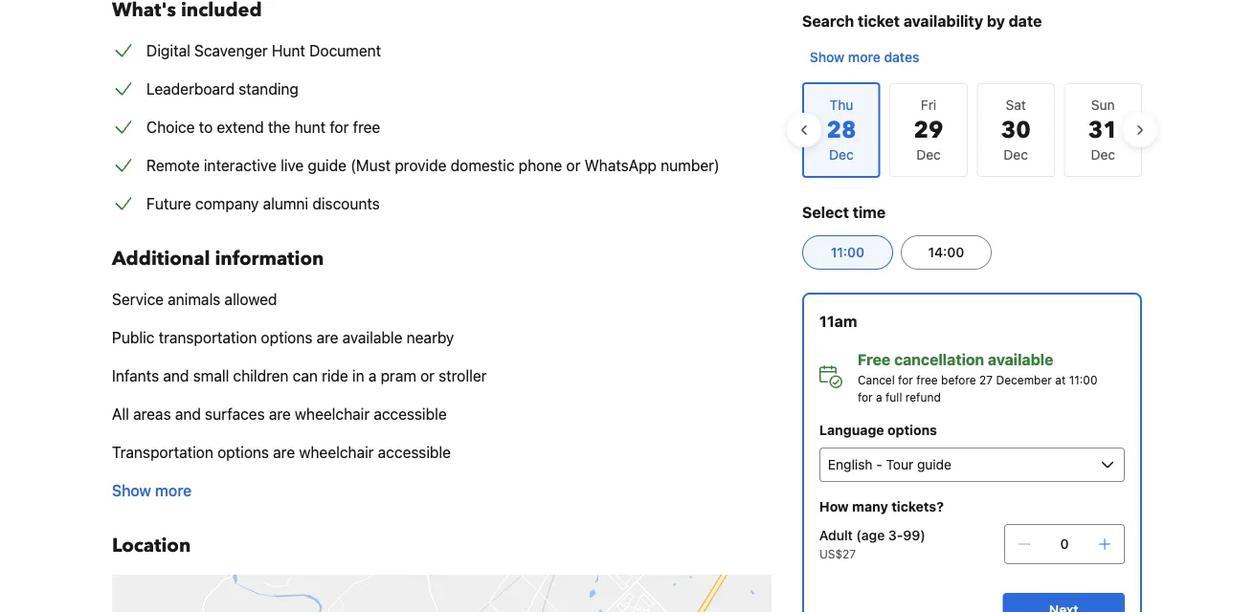 Task type: describe. For each thing, give the bounding box(es) containing it.
allowed
[[225, 291, 277, 309]]

service
[[112, 291, 164, 309]]

transportation
[[159, 329, 257, 347]]

search
[[802, 12, 854, 30]]

31
[[1089, 114, 1118, 146]]

future
[[147, 195, 191, 213]]

digital
[[147, 42, 190, 60]]

options for language options
[[888, 423, 938, 439]]

children
[[233, 367, 289, 385]]

select time
[[802, 204, 886, 222]]

public
[[112, 329, 155, 347]]

document
[[309, 42, 381, 60]]

adult
[[820, 528, 853, 544]]

time
[[853, 204, 886, 222]]

0 horizontal spatial a
[[369, 367, 377, 385]]

before
[[941, 374, 977, 387]]

transportation options are wheelchair accessible
[[112, 444, 451, 462]]

standing
[[239, 80, 299, 98]]

date
[[1009, 12, 1042, 30]]

show for show more dates
[[810, 49, 845, 65]]

show more dates button
[[802, 40, 927, 75]]

guide
[[308, 157, 347, 175]]

region containing 29
[[787, 75, 1158, 186]]

remote
[[147, 157, 200, 175]]

cancel
[[858, 374, 895, 387]]

digital scavenger hunt document
[[147, 42, 381, 60]]

sun
[[1092, 97, 1115, 113]]

map region
[[40, 524, 775, 613]]

1 horizontal spatial or
[[566, 157, 581, 175]]

all areas and surfaces are wheelchair accessible
[[112, 406, 447, 424]]

areas
[[133, 406, 171, 424]]

nearby
[[407, 329, 454, 347]]

free
[[858, 351, 891, 369]]

30
[[1001, 114, 1031, 146]]

how many tickets?
[[820, 499, 944, 515]]

sun 31 dec
[[1089, 97, 1118, 163]]

options for transportation options are wheelchair accessible
[[217, 444, 269, 462]]

language options
[[820, 423, 938, 439]]

extend
[[217, 118, 264, 136]]

all
[[112, 406, 129, 424]]

0 vertical spatial options
[[261, 329, 313, 347]]

free inside free cancellation available cancel for free before 27 december at 11:00 for a full refund
[[917, 374, 938, 387]]

ticket
[[858, 12, 900, 30]]

pram
[[381, 367, 417, 385]]

14:00
[[928, 245, 965, 260]]

domestic
[[451, 157, 515, 175]]

by
[[987, 12, 1005, 30]]

(must
[[351, 157, 391, 175]]

animals
[[168, 291, 221, 309]]

number)
[[661, 157, 720, 175]]

show more dates
[[810, 49, 920, 65]]

show more button
[[112, 480, 192, 503]]

dates
[[884, 49, 920, 65]]

adult (age 3-99) us$27
[[820, 528, 926, 561]]

location
[[112, 533, 191, 560]]

live
[[281, 157, 304, 175]]

alumni
[[263, 195, 309, 213]]

sat 30 dec
[[1001, 97, 1031, 163]]

information
[[215, 246, 324, 272]]

0 vertical spatial accessible
[[374, 406, 447, 424]]

remote interactive live guide (must provide domestic phone or whatsapp number)
[[147, 157, 720, 175]]

small
[[193, 367, 229, 385]]

many
[[852, 499, 889, 515]]

sat
[[1006, 97, 1026, 113]]

0 vertical spatial free
[[353, 118, 380, 136]]

at
[[1056, 374, 1066, 387]]

surfaces
[[205, 406, 265, 424]]

additional
[[112, 246, 210, 272]]

infants
[[112, 367, 159, 385]]

refund
[[906, 391, 941, 404]]

hunt
[[295, 118, 326, 136]]

0 vertical spatial and
[[163, 367, 189, 385]]

dec for 29
[[917, 147, 941, 163]]

can
[[293, 367, 318, 385]]

tickets?
[[892, 499, 944, 515]]

free cancellation available cancel for free before 27 december at 11:00 for a full refund
[[858, 351, 1098, 404]]

11:00 inside free cancellation available cancel for free before 27 december at 11:00 for a full refund
[[1069, 374, 1098, 387]]



Task type: locate. For each thing, give the bounding box(es) containing it.
2 vertical spatial for
[[858, 391, 873, 404]]

1 horizontal spatial dec
[[1004, 147, 1029, 163]]

more for show more dates
[[848, 49, 881, 65]]

additional information
[[112, 246, 324, 272]]

for up full
[[898, 374, 914, 387]]

dec inside sat 30 dec
[[1004, 147, 1029, 163]]

show down search
[[810, 49, 845, 65]]

0 vertical spatial a
[[369, 367, 377, 385]]

0 vertical spatial are
[[317, 329, 339, 347]]

dec inside sun 31 dec
[[1091, 147, 1116, 163]]

fri
[[921, 97, 937, 113]]

and right areas
[[175, 406, 201, 424]]

free up refund at the bottom
[[917, 374, 938, 387]]

27
[[980, 374, 993, 387]]

or
[[566, 157, 581, 175], [421, 367, 435, 385]]

0 vertical spatial available
[[343, 329, 403, 347]]

a left full
[[876, 391, 883, 404]]

language
[[820, 423, 885, 439]]

more inside "button"
[[848, 49, 881, 65]]

1 horizontal spatial show
[[810, 49, 845, 65]]

free up (must
[[353, 118, 380, 136]]

or right phone
[[566, 157, 581, 175]]

more left dates at the right
[[848, 49, 881, 65]]

dec for 30
[[1004, 147, 1029, 163]]

for right hunt at the left of the page
[[330, 118, 349, 136]]

more
[[848, 49, 881, 65], [155, 482, 192, 500]]

more down transportation
[[155, 482, 192, 500]]

wheelchair down the ride at bottom left
[[295, 406, 370, 424]]

0 horizontal spatial free
[[353, 118, 380, 136]]

1 vertical spatial more
[[155, 482, 192, 500]]

1 vertical spatial wheelchair
[[299, 444, 374, 462]]

full
[[886, 391, 903, 404]]

11:00
[[831, 245, 865, 260], [1069, 374, 1098, 387]]

us$27
[[820, 548, 856, 561]]

available up in
[[343, 329, 403, 347]]

interactive
[[204, 157, 277, 175]]

11am
[[820, 313, 858, 331]]

1 horizontal spatial a
[[876, 391, 883, 404]]

show down transportation
[[112, 482, 151, 500]]

1 vertical spatial or
[[421, 367, 435, 385]]

0 vertical spatial wheelchair
[[295, 406, 370, 424]]

more for show more
[[155, 482, 192, 500]]

dec
[[917, 147, 941, 163], [1004, 147, 1029, 163], [1091, 147, 1116, 163]]

ride
[[322, 367, 348, 385]]

0 horizontal spatial dec
[[917, 147, 941, 163]]

options up infants and small children can ride in a pram or stroller
[[261, 329, 313, 347]]

2 dec from the left
[[1004, 147, 1029, 163]]

1 vertical spatial a
[[876, 391, 883, 404]]

cancellation
[[895, 351, 985, 369]]

2 vertical spatial options
[[217, 444, 269, 462]]

and left small
[[163, 367, 189, 385]]

(age
[[857, 528, 885, 544]]

0 vertical spatial show
[[810, 49, 845, 65]]

1 horizontal spatial 11:00
[[1069, 374, 1098, 387]]

or right pram
[[421, 367, 435, 385]]

availability
[[904, 12, 984, 30]]

0 vertical spatial or
[[566, 157, 581, 175]]

future company alumni discounts
[[147, 195, 380, 213]]

to
[[199, 118, 213, 136]]

a inside free cancellation available cancel for free before 27 december at 11:00 for a full refund
[[876, 391, 883, 404]]

1 vertical spatial free
[[917, 374, 938, 387]]

1 vertical spatial options
[[888, 423, 938, 439]]

whatsapp
[[585, 157, 657, 175]]

available inside free cancellation available cancel for free before 27 december at 11:00 for a full refund
[[988, 351, 1054, 369]]

1 vertical spatial are
[[269, 406, 291, 424]]

options down surfaces
[[217, 444, 269, 462]]

service animals allowed
[[112, 291, 277, 309]]

leaderboard standing
[[147, 80, 299, 98]]

choice to extend the hunt for free
[[147, 118, 380, 136]]

1 vertical spatial available
[[988, 351, 1054, 369]]

0 vertical spatial 11:00
[[831, 245, 865, 260]]

11:00 right at
[[1069, 374, 1098, 387]]

discounts
[[313, 195, 380, 213]]

transportation
[[112, 444, 213, 462]]

1 horizontal spatial free
[[917, 374, 938, 387]]

1 vertical spatial and
[[175, 406, 201, 424]]

how
[[820, 499, 849, 515]]

show inside "button"
[[810, 49, 845, 65]]

accessible
[[374, 406, 447, 424], [378, 444, 451, 462]]

options down refund at the bottom
[[888, 423, 938, 439]]

99)
[[903, 528, 926, 544]]

region
[[787, 75, 1158, 186]]

a
[[369, 367, 377, 385], [876, 391, 883, 404]]

the
[[268, 118, 291, 136]]

december
[[996, 374, 1052, 387]]

dec for 31
[[1091, 147, 1116, 163]]

stroller
[[439, 367, 487, 385]]

for down cancel
[[858, 391, 873, 404]]

1 vertical spatial show
[[112, 482, 151, 500]]

are down all areas and surfaces are wheelchair accessible at left bottom
[[273, 444, 295, 462]]

fri 29 dec
[[914, 97, 944, 163]]

0 horizontal spatial available
[[343, 329, 403, 347]]

and
[[163, 367, 189, 385], [175, 406, 201, 424]]

are up transportation options are wheelchair accessible
[[269, 406, 291, 424]]

1 dec from the left
[[917, 147, 941, 163]]

2 horizontal spatial dec
[[1091, 147, 1116, 163]]

wheelchair down all areas and surfaces are wheelchair accessible at left bottom
[[299, 444, 374, 462]]

infants and small children can ride in a pram or stroller
[[112, 367, 487, 385]]

hunt
[[272, 42, 305, 60]]

dec down 31
[[1091, 147, 1116, 163]]

free
[[353, 118, 380, 136], [917, 374, 938, 387]]

select
[[802, 204, 849, 222]]

1 vertical spatial 11:00
[[1069, 374, 1098, 387]]

3 dec from the left
[[1091, 147, 1116, 163]]

2 vertical spatial are
[[273, 444, 295, 462]]

0 vertical spatial for
[[330, 118, 349, 136]]

for
[[330, 118, 349, 136], [898, 374, 914, 387], [858, 391, 873, 404]]

phone
[[519, 157, 562, 175]]

a right in
[[369, 367, 377, 385]]

0 horizontal spatial show
[[112, 482, 151, 500]]

in
[[352, 367, 365, 385]]

0 horizontal spatial for
[[330, 118, 349, 136]]

available up december
[[988, 351, 1054, 369]]

1 horizontal spatial more
[[848, 49, 881, 65]]

0 horizontal spatial more
[[155, 482, 192, 500]]

show for show more
[[112, 482, 151, 500]]

0 vertical spatial more
[[848, 49, 881, 65]]

provide
[[395, 157, 447, 175]]

1 horizontal spatial for
[[858, 391, 873, 404]]

search ticket availability by date
[[802, 12, 1042, 30]]

public transportation options are available nearby
[[112, 329, 454, 347]]

show more
[[112, 482, 192, 500]]

0 horizontal spatial 11:00
[[831, 245, 865, 260]]

choice
[[147, 118, 195, 136]]

1 horizontal spatial available
[[988, 351, 1054, 369]]

show inside button
[[112, 482, 151, 500]]

are up the ride at bottom left
[[317, 329, 339, 347]]

are
[[317, 329, 339, 347], [269, 406, 291, 424], [273, 444, 295, 462]]

2 horizontal spatial for
[[898, 374, 914, 387]]

dec down "30"
[[1004, 147, 1029, 163]]

leaderboard
[[147, 80, 235, 98]]

1 vertical spatial for
[[898, 374, 914, 387]]

wheelchair
[[295, 406, 370, 424], [299, 444, 374, 462]]

0 horizontal spatial or
[[421, 367, 435, 385]]

dec inside 'fri 29 dec'
[[917, 147, 941, 163]]

29
[[914, 114, 944, 146]]

more inside button
[[155, 482, 192, 500]]

dec down 29
[[917, 147, 941, 163]]

11:00 down select time
[[831, 245, 865, 260]]

3-
[[889, 528, 903, 544]]

available
[[343, 329, 403, 347], [988, 351, 1054, 369]]

1 vertical spatial accessible
[[378, 444, 451, 462]]

scavenger
[[194, 42, 268, 60]]



Task type: vqa. For each thing, say whether or not it's contained in the screenshot.
Map region
yes



